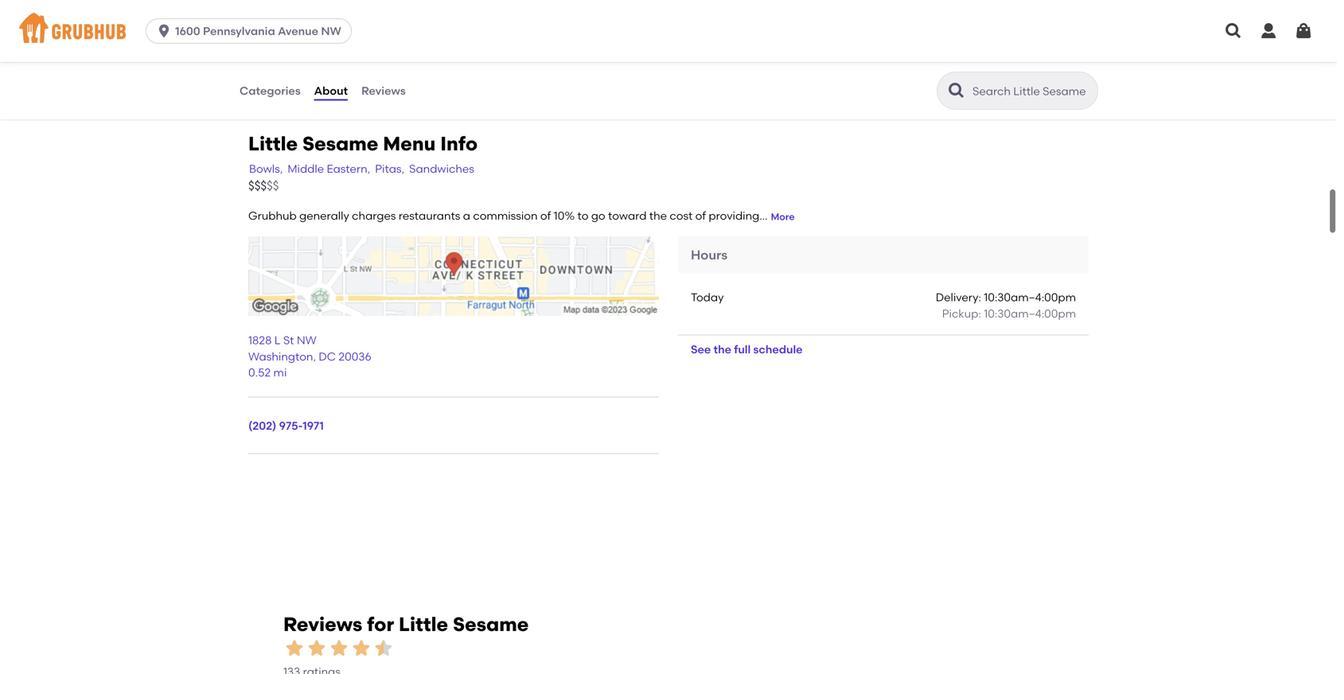 Task type: describe. For each thing, give the bounding box(es) containing it.
1971
[[303, 419, 324, 433]]

see
[[691, 343, 711, 356]]

reviews for reviews
[[362, 84, 406, 97]]

cost
[[670, 209, 693, 222]]

(202) 975-1971 button
[[248, 418, 324, 434]]

full
[[734, 343, 751, 356]]

0 vertical spatial little
[[248, 132, 298, 155]]

menu
[[383, 132, 436, 155]]

washington
[[248, 350, 313, 363]]

0 horizontal spatial the
[[650, 209, 667, 222]]

975-
[[279, 419, 303, 433]]

0.52
[[248, 366, 271, 379]]

...
[[760, 209, 768, 222]]

more button
[[771, 210, 795, 224]]

for
[[367, 613, 394, 636]]

pickup: 10:30am–4:00pm
[[943, 307, 1077, 321]]

a
[[463, 209, 471, 222]]

1 of from the left
[[541, 209, 551, 222]]

avenue
[[278, 24, 319, 38]]

delivery: 10:30am–4:00pm
[[936, 291, 1077, 304]]

svg image
[[1295, 21, 1314, 41]]

Search Little Sesame search field
[[971, 84, 1093, 99]]

pitas, button
[[374, 160, 405, 178]]

sandwiches button
[[409, 160, 475, 178]]

bowls, middle eastern, pitas, sandwiches
[[249, 162, 475, 175]]

1 horizontal spatial little
[[399, 613, 448, 636]]

1828
[[248, 334, 272, 347]]

l
[[274, 334, 281, 347]]

about
[[314, 84, 348, 97]]

10:30am–4:00pm for delivery: 10:30am–4:00pm
[[984, 291, 1077, 304]]

$$$
[[248, 179, 267, 193]]

2 horizontal spatial svg image
[[1260, 21, 1279, 41]]

hours
[[691, 247, 728, 263]]

delivery:
[[936, 291, 982, 304]]

generally
[[299, 209, 349, 222]]

schedule
[[754, 343, 803, 356]]

,
[[313, 350, 316, 363]]

go
[[591, 209, 606, 222]]

0 vertical spatial sesame
[[303, 132, 378, 155]]

reviews button
[[361, 62, 407, 119]]

providing
[[709, 209, 760, 222]]

see the full schedule button
[[678, 335, 816, 364]]

categories button
[[239, 62, 302, 119]]

about button
[[313, 62, 349, 119]]

pitas,
[[375, 162, 405, 175]]

see the full schedule
[[691, 343, 803, 356]]

(202)
[[248, 419, 277, 433]]



Task type: locate. For each thing, give the bounding box(es) containing it.
nw for st
[[297, 334, 317, 347]]

0 vertical spatial reviews
[[362, 84, 406, 97]]

nw right avenue
[[321, 24, 341, 38]]

sandwiches
[[409, 162, 475, 175]]

0 vertical spatial nw
[[321, 24, 341, 38]]

reviews left for
[[283, 613, 363, 636]]

0 horizontal spatial nw
[[297, 334, 317, 347]]

to
[[578, 209, 589, 222]]

sesame
[[303, 132, 378, 155], [453, 613, 529, 636]]

commission
[[473, 209, 538, 222]]

little sesame menu info
[[248, 132, 478, 155]]

1600 pennsylvania avenue nw
[[175, 24, 341, 38]]

0 horizontal spatial little
[[248, 132, 298, 155]]

1 vertical spatial 10:30am–4:00pm
[[984, 307, 1077, 321]]

of left 10%
[[541, 209, 551, 222]]

bowls,
[[249, 162, 283, 175]]

nw for avenue
[[321, 24, 341, 38]]

the inside button
[[714, 343, 732, 356]]

nw inside button
[[321, 24, 341, 38]]

grubhub
[[248, 209, 297, 222]]

little
[[248, 132, 298, 155], [399, 613, 448, 636]]

svg image inside 1600 pennsylvania avenue nw button
[[156, 23, 172, 39]]

today
[[691, 291, 724, 304]]

1 vertical spatial nw
[[297, 334, 317, 347]]

2 10:30am–4:00pm from the top
[[984, 307, 1077, 321]]

10:30am–4:00pm
[[984, 291, 1077, 304], [984, 307, 1077, 321]]

mi
[[274, 366, 287, 379]]

1 horizontal spatial svg image
[[1225, 21, 1244, 41]]

1600
[[175, 24, 200, 38]]

1 vertical spatial little
[[399, 613, 448, 636]]

pennsylvania
[[203, 24, 275, 38]]

10:30am–4:00pm up pickup: 10:30am–4:00pm
[[984, 291, 1077, 304]]

pickup:
[[943, 307, 982, 321]]

$$$$$
[[248, 179, 279, 193]]

1 horizontal spatial the
[[714, 343, 732, 356]]

1 horizontal spatial nw
[[321, 24, 341, 38]]

reviews right 'about'
[[362, 84, 406, 97]]

0 vertical spatial 10:30am–4:00pm
[[984, 291, 1077, 304]]

main navigation navigation
[[0, 0, 1338, 62]]

reviews for little sesame
[[283, 613, 529, 636]]

reviews
[[362, 84, 406, 97], [283, 613, 363, 636]]

star icon image
[[283, 637, 306, 660], [306, 637, 328, 660], [328, 637, 350, 660], [350, 637, 373, 660], [373, 637, 395, 660], [373, 637, 395, 660]]

nw inside 1828 l st nw washington , dc 20036 0.52 mi
[[297, 334, 317, 347]]

reviews for reviews for little sesame
[[283, 613, 363, 636]]

reviews inside button
[[362, 84, 406, 97]]

1 10:30am–4:00pm from the top
[[984, 291, 1077, 304]]

1828 l st nw washington , dc 20036 0.52 mi
[[248, 334, 372, 379]]

little up bowls,
[[248, 132, 298, 155]]

of
[[541, 209, 551, 222], [696, 209, 706, 222]]

more
[[771, 211, 795, 222]]

1600 pennsylvania avenue nw button
[[146, 18, 358, 44]]

1 horizontal spatial sesame
[[453, 613, 529, 636]]

20036
[[339, 350, 372, 363]]

charges
[[352, 209, 396, 222]]

restaurants
[[399, 209, 461, 222]]

1 vertical spatial the
[[714, 343, 732, 356]]

dc
[[319, 350, 336, 363]]

of right cost
[[696, 209, 706, 222]]

1 vertical spatial sesame
[[453, 613, 529, 636]]

svg image
[[1225, 21, 1244, 41], [1260, 21, 1279, 41], [156, 23, 172, 39]]

toward
[[608, 209, 647, 222]]

1 vertical spatial reviews
[[283, 613, 363, 636]]

nw right st
[[297, 334, 317, 347]]

little right for
[[399, 613, 448, 636]]

10:30am–4:00pm down the delivery: 10:30am–4:00pm
[[984, 307, 1077, 321]]

st
[[283, 334, 294, 347]]

0 horizontal spatial svg image
[[156, 23, 172, 39]]

2 of from the left
[[696, 209, 706, 222]]

0 vertical spatial the
[[650, 209, 667, 222]]

10:30am–4:00pm for pickup: 10:30am–4:00pm
[[984, 307, 1077, 321]]

info
[[440, 132, 478, 155]]

middle
[[288, 162, 324, 175]]

categories
[[240, 84, 301, 97]]

the
[[650, 209, 667, 222], [714, 343, 732, 356]]

nw
[[321, 24, 341, 38], [297, 334, 317, 347]]

1 horizontal spatial of
[[696, 209, 706, 222]]

(202) 975-1971
[[248, 419, 324, 433]]

the left 'full'
[[714, 343, 732, 356]]

10%
[[554, 209, 575, 222]]

grubhub generally charges restaurants a commission of 10% to go toward the cost of providing ... more
[[248, 209, 795, 222]]

the left cost
[[650, 209, 667, 222]]

middle eastern, button
[[287, 160, 371, 178]]

eastern,
[[327, 162, 370, 175]]

search icon image
[[948, 81, 967, 100]]

bowls, button
[[248, 160, 284, 178]]

0 horizontal spatial sesame
[[303, 132, 378, 155]]

0 horizontal spatial of
[[541, 209, 551, 222]]



Task type: vqa. For each thing, say whether or not it's contained in the screenshot.
Washington
yes



